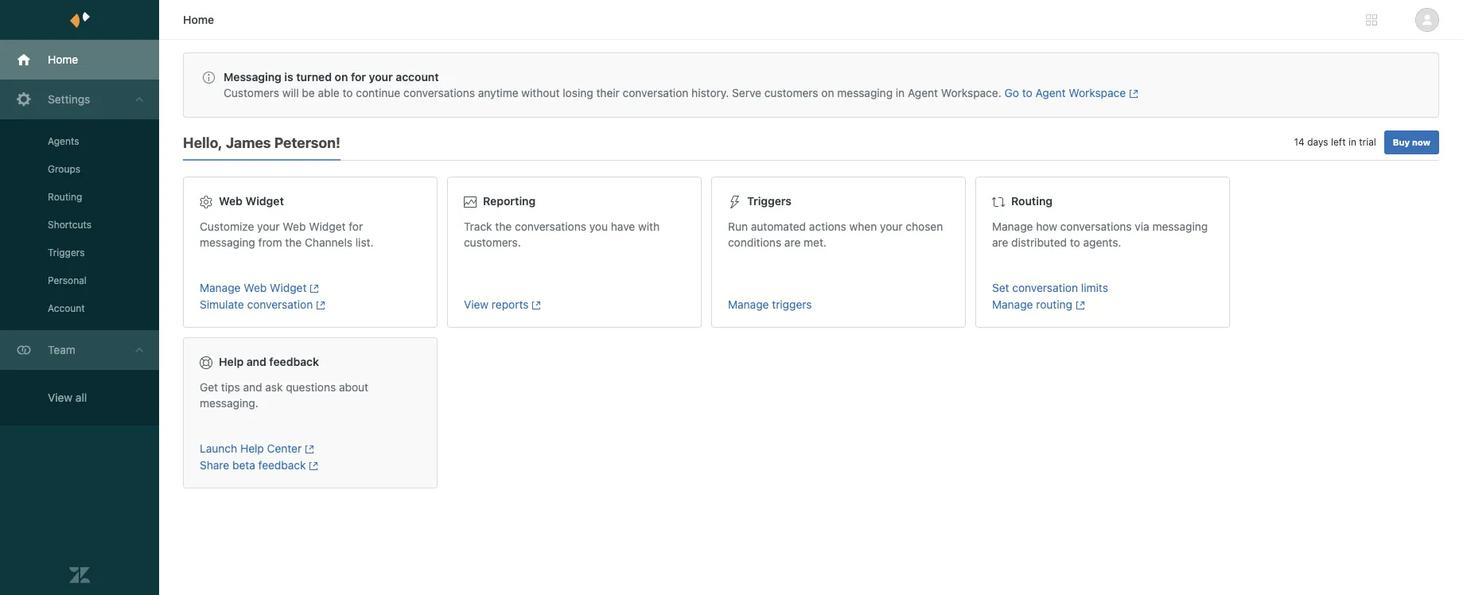 Task type: locate. For each thing, give the bounding box(es) containing it.
and
[[246, 355, 266, 368], [243, 380, 262, 394]]

share beta feedback link
[[200, 458, 421, 472]]

view
[[464, 298, 489, 311], [48, 391, 73, 404]]

1 horizontal spatial the
[[495, 220, 512, 233]]

customers
[[764, 86, 818, 99]]

web up customize
[[219, 194, 243, 208]]

go to agent workspace link
[[1004, 86, 1138, 99]]

help up tips
[[219, 355, 244, 368]]

2 vertical spatial messaging
[[200, 235, 255, 249]]

conversations for track the conversations you have with customers.
[[515, 220, 586, 233]]

buy now button
[[1384, 130, 1439, 154]]

days
[[1307, 136, 1328, 148]]

1 horizontal spatial view
[[464, 298, 489, 311]]

are inside run automated actions when your chosen conditions are met.
[[784, 235, 801, 249]]

2 are from the left
[[992, 235, 1008, 249]]

0 vertical spatial on
[[335, 70, 348, 84]]

manage routing
[[992, 298, 1073, 311]]

1 vertical spatial and
[[243, 380, 262, 394]]

triggers up the automated
[[747, 194, 792, 208]]

manage routing link
[[992, 298, 1213, 311]]

to left agents.
[[1070, 235, 1080, 249]]

feedback up questions
[[269, 355, 319, 368]]

history.
[[692, 86, 729, 99]]

routing down groups
[[48, 191, 82, 203]]

are left distributed
[[992, 235, 1008, 249]]

2 horizontal spatial web
[[283, 220, 306, 233]]

0 vertical spatial home
[[183, 13, 214, 26]]

0 vertical spatial for
[[351, 70, 366, 84]]

0 horizontal spatial home
[[48, 53, 78, 66]]

1 vertical spatial feedback
[[258, 458, 306, 472]]

feedback for share beta feedback
[[258, 458, 306, 472]]

conversations left you
[[515, 220, 586, 233]]

0 vertical spatial triggers
[[747, 194, 792, 208]]

0 horizontal spatial your
[[257, 220, 280, 233]]

manage up simulate
[[200, 281, 241, 294]]

triggers
[[747, 194, 792, 208], [48, 247, 85, 259]]

to inside manage how conversations via messaging are distributed to agents.
[[1070, 235, 1080, 249]]

routing
[[1036, 298, 1073, 311]]

will
[[282, 86, 299, 99]]

0 horizontal spatial are
[[784, 235, 801, 249]]

manage triggers link
[[728, 298, 949, 311]]

help up share beta feedback
[[240, 442, 264, 455]]

2 horizontal spatial your
[[880, 220, 903, 233]]

how
[[1036, 220, 1057, 233]]

messaging right customers
[[837, 86, 893, 99]]

anytime
[[478, 86, 518, 99]]

tips
[[221, 380, 240, 394]]

2 vertical spatial conversation
[[247, 298, 313, 311]]

feedback
[[269, 355, 319, 368], [258, 458, 306, 472]]

and left ask
[[243, 380, 262, 394]]

routing
[[48, 191, 82, 203], [1011, 194, 1053, 208]]

on
[[335, 70, 348, 84], [821, 86, 834, 99]]

to right go
[[1022, 86, 1032, 99]]

manage inside manage how conversations via messaging are distributed to agents.
[[992, 220, 1033, 233]]

0 vertical spatial the
[[495, 220, 512, 233]]

1 vertical spatial widget
[[309, 220, 346, 233]]

view left all
[[48, 391, 73, 404]]

messaging inside manage how conversations via messaging are distributed to agents.
[[1152, 220, 1208, 233]]

1 vertical spatial help
[[240, 442, 264, 455]]

view for view reports
[[464, 298, 489, 311]]

conversation
[[623, 86, 689, 99], [1012, 281, 1078, 294], [247, 298, 313, 311]]

1 vertical spatial web
[[283, 220, 306, 233]]

0 horizontal spatial triggers
[[48, 247, 85, 259]]

beta
[[232, 458, 255, 472]]

home
[[183, 13, 214, 26], [48, 53, 78, 66]]

web up simulate conversation
[[244, 281, 267, 294]]

2 horizontal spatial to
[[1070, 235, 1080, 249]]

met.
[[804, 235, 827, 249]]

the inside customize your web widget for messaging from the channels list.
[[285, 235, 302, 249]]

simulate conversation
[[200, 298, 313, 311]]

for up list.
[[349, 220, 363, 233]]

for inside customize your web widget for messaging from the channels list.
[[349, 220, 363, 233]]

0 vertical spatial messaging
[[837, 86, 893, 99]]

your
[[369, 70, 393, 84], [257, 220, 280, 233], [880, 220, 903, 233]]

conversations inside manage how conversations via messaging are distributed to agents.
[[1060, 220, 1132, 233]]

agent
[[908, 86, 938, 99], [1035, 86, 1066, 99]]

conversations inside the "track the conversations you have with customers."
[[515, 220, 586, 233]]

are
[[784, 235, 801, 249], [992, 235, 1008, 249]]

1 horizontal spatial triggers
[[747, 194, 792, 208]]

serve
[[732, 86, 761, 99]]

manage how conversations via messaging are distributed to agents.
[[992, 220, 1208, 249]]

1 agent from the left
[[908, 86, 938, 99]]

agents
[[48, 135, 79, 147]]

are inside manage how conversations via messaging are distributed to agents.
[[992, 235, 1008, 249]]

0 vertical spatial widget
[[245, 194, 284, 208]]

conversation right their
[[623, 86, 689, 99]]

the right from
[[285, 235, 302, 249]]

get
[[200, 380, 218, 394]]

1 horizontal spatial are
[[992, 235, 1008, 249]]

from
[[258, 235, 282, 249]]

1 horizontal spatial in
[[1348, 136, 1356, 148]]

are down the automated
[[784, 235, 801, 249]]

0 vertical spatial web
[[219, 194, 243, 208]]

messaging inside customize your web widget for messaging from the channels list.
[[200, 235, 255, 249]]

1 vertical spatial the
[[285, 235, 302, 249]]

1 horizontal spatial on
[[821, 86, 834, 99]]

your up the continue
[[369, 70, 393, 84]]

zendesk products image
[[1366, 14, 1377, 25]]

workspace.
[[941, 86, 1001, 99]]

0 horizontal spatial routing
[[48, 191, 82, 203]]

conversations down account at the left top
[[403, 86, 475, 99]]

to right able
[[343, 86, 353, 99]]

for
[[351, 70, 366, 84], [349, 220, 363, 233]]

1 vertical spatial view
[[48, 391, 73, 404]]

manage left triggers
[[728, 298, 769, 311]]

1 are from the left
[[784, 235, 801, 249]]

actions
[[809, 220, 846, 233]]

widget inside customize your web widget for messaging from the channels list.
[[309, 220, 346, 233]]

manage up distributed
[[992, 220, 1033, 233]]

1 vertical spatial conversation
[[1012, 281, 1078, 294]]

customize your web widget for messaging from the channels list.
[[200, 220, 374, 249]]

1 horizontal spatial agent
[[1035, 86, 1066, 99]]

2 agent from the left
[[1035, 86, 1066, 99]]

their
[[596, 86, 620, 99]]

buy now
[[1393, 137, 1431, 147]]

2 vertical spatial web
[[244, 281, 267, 294]]

triggers up personal
[[48, 247, 85, 259]]

0 horizontal spatial conversation
[[247, 298, 313, 311]]

view reports link
[[464, 298, 685, 311]]

manage
[[992, 220, 1033, 233], [200, 281, 241, 294], [728, 298, 769, 311], [992, 298, 1033, 311]]

you
[[589, 220, 608, 233]]

conversation down manage web widget
[[247, 298, 313, 311]]

1 horizontal spatial conversations
[[515, 220, 586, 233]]

your right when
[[880, 220, 903, 233]]

without
[[521, 86, 560, 99]]

customers will be able to continue conversations anytime without losing their conversation history. serve customers on messaging in agent workspace.
[[224, 86, 1004, 99]]

and up ask
[[246, 355, 266, 368]]

conversation for set conversation limits
[[1012, 281, 1078, 294]]

conversation up routing at the right of page
[[1012, 281, 1078, 294]]

automated
[[751, 220, 806, 233]]

for up the continue
[[351, 70, 366, 84]]

go to agent workspace
[[1004, 86, 1126, 99]]

in left workspace.
[[896, 86, 905, 99]]

messaging down customize
[[200, 235, 255, 249]]

1 horizontal spatial to
[[1022, 86, 1032, 99]]

launch help center
[[200, 442, 302, 455]]

web widget
[[219, 194, 284, 208]]

buy
[[1393, 137, 1410, 147]]

0 vertical spatial in
[[896, 86, 905, 99]]

web
[[219, 194, 243, 208], [283, 220, 306, 233], [244, 281, 267, 294]]

have
[[611, 220, 635, 233]]

0 horizontal spatial the
[[285, 235, 302, 249]]

reporting
[[483, 194, 536, 208]]

0 horizontal spatial messaging
[[200, 235, 255, 249]]

the
[[495, 220, 512, 233], [285, 235, 302, 249]]

on up able
[[335, 70, 348, 84]]

0 vertical spatial view
[[464, 298, 489, 311]]

2 horizontal spatial conversations
[[1060, 220, 1132, 233]]

in right left
[[1348, 136, 1356, 148]]

on right customers
[[821, 86, 834, 99]]

messaging right via
[[1152, 220, 1208, 233]]

run
[[728, 220, 748, 233]]

messaging
[[837, 86, 893, 99], [1152, 220, 1208, 233], [200, 235, 255, 249]]

get tips and ask questions about messaging.
[[200, 380, 368, 410]]

manage triggers
[[728, 298, 812, 311]]

1 vertical spatial messaging
[[1152, 220, 1208, 233]]

track
[[464, 220, 492, 233]]

0 horizontal spatial agent
[[908, 86, 938, 99]]

conversations up agents.
[[1060, 220, 1132, 233]]

web up channels
[[283, 220, 306, 233]]

center
[[267, 442, 302, 455]]

view left the reports
[[464, 298, 489, 311]]

widget up customize your web widget for messaging from the channels list.
[[245, 194, 284, 208]]

0 vertical spatial feedback
[[269, 355, 319, 368]]

0 horizontal spatial view
[[48, 391, 73, 404]]

routing up how
[[1011, 194, 1053, 208]]

2 horizontal spatial messaging
[[1152, 220, 1208, 233]]

1 vertical spatial triggers
[[48, 247, 85, 259]]

messaging is turned on for your account
[[224, 70, 439, 84]]

the up customers.
[[495, 220, 512, 233]]

launch help center link
[[200, 442, 421, 455]]

agent right go
[[1035, 86, 1066, 99]]

manage down set
[[992, 298, 1033, 311]]

widget up simulate conversation link
[[270, 281, 307, 294]]

trial
[[1359, 136, 1376, 148]]

widget up channels
[[309, 220, 346, 233]]

agent left workspace.
[[908, 86, 938, 99]]

set conversation limits
[[992, 281, 1108, 294]]

1 vertical spatial in
[[1348, 136, 1356, 148]]

2 vertical spatial widget
[[270, 281, 307, 294]]

feedback down center
[[258, 458, 306, 472]]

1 horizontal spatial conversation
[[623, 86, 689, 99]]

your up from
[[257, 220, 280, 233]]

manage for manage triggers
[[728, 298, 769, 311]]

1 vertical spatial for
[[349, 220, 363, 233]]

2 horizontal spatial conversation
[[1012, 281, 1078, 294]]

0 vertical spatial conversation
[[623, 86, 689, 99]]

and inside get tips and ask questions about messaging.
[[243, 380, 262, 394]]



Task type: describe. For each thing, give the bounding box(es) containing it.
0 vertical spatial help
[[219, 355, 244, 368]]

reports
[[492, 298, 529, 311]]

customers.
[[464, 235, 521, 249]]

manage web widget link
[[200, 281, 421, 294]]

the inside the "track the conversations you have with customers."
[[495, 220, 512, 233]]

your inside customize your web widget for messaging from the channels list.
[[257, 220, 280, 233]]

distributed
[[1011, 235, 1067, 249]]

1 horizontal spatial your
[[369, 70, 393, 84]]

for for on
[[351, 70, 366, 84]]

turned
[[296, 70, 332, 84]]

customers
[[224, 86, 279, 99]]

settings
[[48, 92, 90, 106]]

workspace
[[1069, 86, 1126, 99]]

run automated actions when your chosen conditions are met.
[[728, 220, 943, 249]]

go
[[1004, 86, 1019, 99]]

team
[[48, 343, 75, 356]]

conversations for manage how conversations via messaging are distributed to agents.
[[1060, 220, 1132, 233]]

your inside run automated actions when your chosen conditions are met.
[[880, 220, 903, 233]]

now
[[1412, 137, 1431, 147]]

able
[[318, 86, 340, 99]]

when
[[849, 220, 877, 233]]

continue
[[356, 86, 400, 99]]

limits
[[1081, 281, 1108, 294]]

share
[[200, 458, 229, 472]]

track the conversations you have with customers.
[[464, 220, 660, 249]]

manage for manage routing
[[992, 298, 1033, 311]]

help and feedback
[[219, 355, 319, 368]]

view all
[[48, 391, 87, 404]]

1 horizontal spatial web
[[244, 281, 267, 294]]

set
[[992, 281, 1009, 294]]

is
[[284, 70, 293, 84]]

simulate
[[200, 298, 244, 311]]

messaging.
[[200, 396, 258, 410]]

manage for manage web widget
[[200, 281, 241, 294]]

1 horizontal spatial messaging
[[837, 86, 893, 99]]

0 horizontal spatial in
[[896, 86, 905, 99]]

with
[[638, 220, 660, 233]]

1 horizontal spatial home
[[183, 13, 214, 26]]

0 horizontal spatial on
[[335, 70, 348, 84]]

triggers
[[772, 298, 812, 311]]

for for widget
[[349, 220, 363, 233]]

personal
[[48, 274, 87, 286]]

left
[[1331, 136, 1346, 148]]

hello, james peterson!
[[183, 134, 340, 151]]

1 vertical spatial home
[[48, 53, 78, 66]]

0 horizontal spatial to
[[343, 86, 353, 99]]

share beta feedback
[[200, 458, 306, 472]]

simulate conversation link
[[200, 298, 421, 311]]

conversation for simulate conversation
[[247, 298, 313, 311]]

about
[[339, 380, 368, 394]]

manage web widget
[[200, 281, 307, 294]]

list.
[[355, 235, 374, 249]]

view reports
[[464, 298, 529, 311]]

hello,
[[183, 134, 223, 151]]

groups
[[48, 163, 80, 175]]

be
[[302, 86, 315, 99]]

losing
[[563, 86, 593, 99]]

via
[[1135, 220, 1149, 233]]

set conversation limits link
[[992, 281, 1213, 294]]

messaging
[[224, 70, 282, 84]]

web inside customize your web widget for messaging from the channels list.
[[283, 220, 306, 233]]

14
[[1294, 136, 1305, 148]]

manage for manage how conversations via messaging are distributed to agents.
[[992, 220, 1033, 233]]

questions
[[286, 380, 336, 394]]

channels
[[305, 235, 352, 249]]

shortcuts
[[48, 219, 91, 231]]

launch
[[200, 442, 237, 455]]

0 horizontal spatial conversations
[[403, 86, 475, 99]]

peterson!
[[274, 134, 340, 151]]

0 horizontal spatial web
[[219, 194, 243, 208]]

view for view all
[[48, 391, 73, 404]]

account
[[396, 70, 439, 84]]

agents.
[[1083, 235, 1121, 249]]

1 vertical spatial on
[[821, 86, 834, 99]]

james
[[226, 134, 271, 151]]

customize
[[200, 220, 254, 233]]

0 vertical spatial and
[[246, 355, 266, 368]]

conditions
[[728, 235, 781, 249]]

ask
[[265, 380, 283, 394]]

all
[[76, 391, 87, 404]]

feedback for help and feedback
[[269, 355, 319, 368]]

account
[[48, 302, 85, 314]]

1 horizontal spatial routing
[[1011, 194, 1053, 208]]

14 days left in trial
[[1294, 136, 1376, 148]]



Task type: vqa. For each thing, say whether or not it's contained in the screenshot.
top conversation
yes



